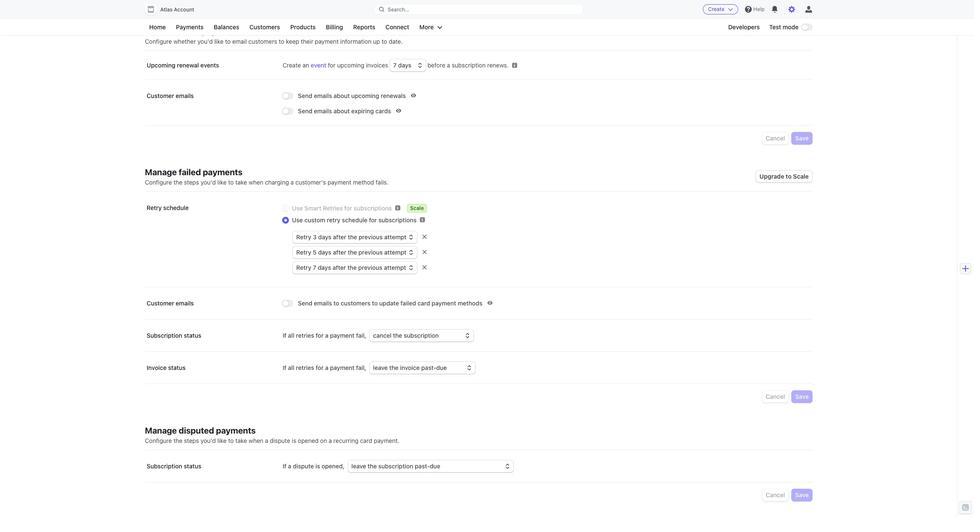 Task type: locate. For each thing, give the bounding box(es) containing it.
create inside 'create' button
[[708, 6, 725, 12]]

2 cancel button from the top
[[762, 391, 788, 403]]

steps inside manage disputed payments configure the steps you'd like to take when a dispute is opened on a recurring card payment.
[[184, 438, 199, 445]]

the up retry schedule
[[174, 179, 182, 186]]

send
[[298, 92, 312, 99], [298, 108, 312, 115], [298, 300, 312, 307]]

failed inside prevent failed payments configure whether you'd like to email customers to keep their payment information up to date.
[[178, 26, 200, 36]]

all
[[288, 332, 294, 340], [288, 365, 294, 372]]

payments
[[202, 26, 242, 36], [203, 167, 243, 177], [216, 426, 256, 436]]

1 send from the top
[[298, 92, 312, 99]]

send for send emails to customers to update failed card payment methods
[[298, 300, 312, 307]]

when inside manage failed payments configure the steps you'd like to take when charging a customer's payment method fails.
[[249, 179, 263, 186]]

help button
[[742, 3, 768, 16]]

status up invoice status
[[184, 332, 201, 340]]

subscriptions up use custom retry schedule for subscriptions
[[354, 205, 392, 212]]

for
[[328, 62, 336, 69], [344, 205, 352, 212], [369, 217, 377, 224], [316, 332, 324, 340], [316, 365, 324, 372]]

2 subscription status from the top
[[147, 463, 201, 470]]

0 vertical spatial manage
[[145, 167, 177, 177]]

2 the from the top
[[174, 438, 182, 445]]

1 vertical spatial all
[[288, 365, 294, 372]]

emails for expiring
[[314, 108, 332, 115]]

1 cancel button from the top
[[762, 133, 788, 145]]

1 vertical spatial if all retries for a payment fail,
[[283, 365, 366, 372]]

1 horizontal spatial is
[[315, 463, 320, 470]]

if all retries for a payment fail, for invoice status
[[283, 365, 366, 372]]

0 vertical spatial subscription status
[[147, 332, 201, 340]]

like for disputed
[[217, 438, 227, 445]]

1 about from the top
[[334, 92, 350, 99]]

1 save button from the top
[[792, 133, 812, 145]]

you'd for disputed
[[201, 438, 216, 445]]

1 cancel from the top
[[766, 135, 785, 142]]

account
[[174, 6, 194, 13]]

0 vertical spatial use
[[292, 205, 303, 212]]

before
[[428, 62, 445, 69]]

1 customer emails from the top
[[147, 92, 194, 99]]

2 vertical spatial payments
[[216, 426, 256, 436]]

save for 3rd save button
[[795, 492, 809, 499]]

about down the "send emails about upcoming renewals"
[[334, 108, 350, 115]]

0 vertical spatial configure
[[145, 38, 172, 45]]

atlas
[[160, 6, 173, 13]]

1 vertical spatial create
[[283, 62, 301, 69]]

payments inside manage failed payments configure the steps you'd like to take when charging a customer's payment method fails.
[[203, 167, 243, 177]]

0 vertical spatial customer
[[147, 92, 174, 99]]

0 vertical spatial status
[[184, 332, 201, 340]]

upcoming
[[147, 62, 175, 69]]

0 vertical spatial all
[[288, 332, 294, 340]]

mode
[[783, 23, 799, 31]]

0 vertical spatial cancel
[[766, 135, 785, 142]]

manage for manage failed payments
[[145, 167, 177, 177]]

2 customer emails from the top
[[147, 300, 194, 307]]

0 vertical spatial if
[[283, 332, 286, 340]]

2 send from the top
[[298, 108, 312, 115]]

the
[[174, 179, 182, 186], [174, 438, 182, 445]]

take for manage failed payments
[[235, 179, 247, 186]]

status down disputed at bottom left
[[184, 463, 201, 470]]

2 vertical spatial save button
[[792, 490, 812, 502]]

steps down disputed at bottom left
[[184, 438, 199, 445]]

0 vertical spatial if all retries for a payment fail,
[[283, 332, 366, 340]]

if a dispute is opened,
[[283, 463, 345, 470]]

cancel button for 3rd save button
[[762, 490, 788, 502]]

save button
[[792, 133, 812, 145], [792, 391, 812, 403], [792, 490, 812, 502]]

reports
[[353, 23, 375, 31]]

manage left disputed at bottom left
[[145, 426, 177, 436]]

products
[[290, 23, 316, 31]]

configure inside prevent failed payments configure whether you'd like to email customers to keep their payment information up to date.
[[145, 38, 172, 45]]

1 vertical spatial retries
[[296, 365, 314, 372]]

0 vertical spatial customer emails
[[147, 92, 194, 99]]

2 vertical spatial cancel button
[[762, 490, 788, 502]]

a
[[447, 62, 450, 69], [291, 179, 294, 186], [325, 332, 328, 340], [325, 365, 328, 372], [265, 438, 268, 445], [329, 438, 332, 445], [288, 463, 291, 470]]

3 cancel from the top
[[766, 492, 785, 499]]

home
[[149, 23, 166, 31]]

use left custom at the left
[[292, 217, 303, 224]]

1 subscription from the top
[[147, 332, 182, 340]]

failed up "whether"
[[178, 26, 200, 36]]

1 customer from the top
[[147, 92, 174, 99]]

smart
[[304, 205, 321, 212]]

0 vertical spatial about
[[334, 92, 350, 99]]

you'd inside manage failed payments configure the steps you'd like to take when charging a customer's payment method fails.
[[201, 179, 216, 186]]

1 fail, from the top
[[356, 332, 366, 340]]

recurring
[[333, 438, 358, 445]]

1 vertical spatial customers
[[341, 300, 370, 307]]

2 vertical spatial configure
[[145, 438, 172, 445]]

subscription for if a dispute is opened,
[[147, 463, 182, 470]]

3 cancel button from the top
[[762, 490, 788, 502]]

1 when from the top
[[249, 179, 263, 186]]

0 horizontal spatial create
[[283, 62, 301, 69]]

0 vertical spatial dispute
[[270, 438, 290, 445]]

1 vertical spatial save
[[795, 394, 809, 401]]

1 vertical spatial subscription
[[147, 463, 182, 470]]

0 vertical spatial send
[[298, 92, 312, 99]]

take inside manage failed payments configure the steps you'd like to take when charging a customer's payment method fails.
[[235, 179, 247, 186]]

1 vertical spatial save button
[[792, 391, 812, 403]]

subscription status down disputed at bottom left
[[147, 463, 201, 470]]

0 vertical spatial schedule
[[163, 204, 189, 212]]

expiring
[[351, 108, 374, 115]]

1 vertical spatial fail,
[[356, 365, 366, 372]]

1 vertical spatial steps
[[184, 438, 199, 445]]

1 horizontal spatial dispute
[[293, 463, 314, 470]]

2 subscription from the top
[[147, 463, 182, 470]]

3 configure from the top
[[145, 438, 172, 445]]

steps up retry schedule
[[184, 179, 199, 186]]

1 vertical spatial payments
[[203, 167, 243, 177]]

billing link
[[322, 22, 347, 32]]

payment
[[315, 38, 339, 45], [328, 179, 351, 186], [432, 300, 456, 307], [330, 332, 355, 340], [330, 365, 355, 372]]

0 vertical spatial save button
[[792, 133, 812, 145]]

developers link
[[724, 22, 764, 32]]

1 save from the top
[[795, 135, 809, 142]]

1 vertical spatial you'd
[[201, 179, 216, 186]]

2 if all retries for a payment fail, from the top
[[283, 365, 366, 372]]

1 vertical spatial cancel button
[[762, 391, 788, 403]]

1 retries from the top
[[296, 332, 314, 340]]

1 vertical spatial about
[[334, 108, 350, 115]]

0 vertical spatial cancel button
[[762, 133, 788, 145]]

customer for retry
[[147, 300, 174, 307]]

2 use from the top
[[292, 217, 303, 224]]

2 when from the top
[[249, 438, 263, 445]]

if all retries for a payment fail, for subscription status
[[283, 332, 366, 340]]

dispute left opened
[[270, 438, 290, 445]]

1 horizontal spatial create
[[708, 6, 725, 12]]

1 vertical spatial when
[[249, 438, 263, 445]]

opened,
[[322, 463, 345, 470]]

billing
[[326, 23, 343, 31]]

upcoming
[[337, 62, 364, 69], [351, 92, 379, 99]]

renewals
[[381, 92, 406, 99]]

use left smart
[[292, 205, 303, 212]]

card
[[418, 300, 430, 307], [360, 438, 372, 445]]

payments inside prevent failed payments configure whether you'd like to email customers to keep their payment information up to date.
[[202, 26, 242, 36]]

0 horizontal spatial scale
[[410, 205, 424, 212]]

create button
[[703, 4, 738, 14]]

save for first save button from the top
[[795, 135, 809, 142]]

take
[[235, 179, 247, 186], [235, 438, 247, 445]]

steps inside manage failed payments configure the steps you'd like to take when charging a customer's payment method fails.
[[184, 179, 199, 186]]

0 vertical spatial payments
[[202, 26, 242, 36]]

1 horizontal spatial scale
[[793, 173, 809, 180]]

use smart retries for subscriptions
[[292, 205, 392, 212]]

retry schedule
[[147, 204, 189, 212]]

methods
[[458, 300, 482, 307]]

1 all from the top
[[288, 332, 294, 340]]

1 vertical spatial configure
[[145, 179, 172, 186]]

save
[[795, 135, 809, 142], [795, 394, 809, 401], [795, 492, 809, 499]]

cancel
[[766, 135, 785, 142], [766, 394, 785, 401], [766, 492, 785, 499]]

to inside button
[[786, 173, 792, 180]]

card right "recurring"
[[360, 438, 372, 445]]

failed right "update"
[[401, 300, 416, 307]]

prevent
[[145, 26, 176, 36]]

use
[[292, 205, 303, 212], [292, 217, 303, 224]]

configure for manage disputed payments
[[145, 438, 172, 445]]

upcoming up expiring on the top of the page
[[351, 92, 379, 99]]

1 vertical spatial send
[[298, 108, 312, 115]]

subscription status
[[147, 332, 201, 340], [147, 463, 201, 470]]

scale
[[793, 173, 809, 180], [410, 205, 424, 212]]

1 if all retries for a payment fail, from the top
[[283, 332, 366, 340]]

payments inside manage disputed payments configure the steps you'd like to take when a dispute is opened on a recurring card payment.
[[216, 426, 256, 436]]

1 vertical spatial subscription status
[[147, 463, 201, 470]]

about
[[334, 92, 350, 99], [334, 108, 350, 115]]

configure inside manage failed payments configure the steps you'd like to take when charging a customer's payment method fails.
[[145, 179, 172, 186]]

2 vertical spatial save
[[795, 492, 809, 499]]

0 horizontal spatial schedule
[[163, 204, 189, 212]]

about up send emails about expiring cards
[[334, 92, 350, 99]]

schedule right retry
[[163, 204, 189, 212]]

if
[[283, 332, 286, 340], [283, 365, 286, 372], [283, 463, 286, 470]]

2 vertical spatial like
[[217, 438, 227, 445]]

customers down "customers" link
[[248, 38, 277, 45]]

a inside manage failed payments configure the steps you'd like to take when charging a customer's payment method fails.
[[291, 179, 294, 186]]

events
[[200, 62, 219, 69]]

renewal
[[177, 62, 199, 69]]

2 retries from the top
[[296, 365, 314, 372]]

0 horizontal spatial customers
[[248, 38, 277, 45]]

developers
[[728, 23, 760, 31]]

0 vertical spatial upcoming
[[337, 62, 364, 69]]

1 vertical spatial customer
[[147, 300, 174, 307]]

manage failed payments configure the steps you'd like to take when charging a customer's payment method fails.
[[145, 167, 388, 186]]

1 vertical spatial failed
[[179, 167, 201, 177]]

when inside manage disputed payments configure the steps you'd like to take when a dispute is opened on a recurring card payment.
[[249, 438, 263, 445]]

cards
[[375, 108, 391, 115]]

1 horizontal spatial schedule
[[342, 217, 367, 224]]

subscription
[[452, 62, 486, 69]]

dispute inside manage disputed payments configure the steps you'd like to take when a dispute is opened on a recurring card payment.
[[270, 438, 290, 445]]

2 steps from the top
[[184, 438, 199, 445]]

1 vertical spatial is
[[315, 463, 320, 470]]

1 the from the top
[[174, 179, 182, 186]]

1 horizontal spatial card
[[418, 300, 430, 307]]

failed
[[178, 26, 200, 36], [179, 167, 201, 177], [401, 300, 416, 307]]

all for subscription status
[[288, 332, 294, 340]]

2 configure from the top
[[145, 179, 172, 186]]

configure
[[145, 38, 172, 45], [145, 179, 172, 186], [145, 438, 172, 445]]

schedule down use smart retries for subscriptions
[[342, 217, 367, 224]]

subscriptions
[[354, 205, 392, 212], [378, 217, 417, 224]]

is inside manage disputed payments configure the steps you'd like to take when a dispute is opened on a recurring card payment.
[[292, 438, 296, 445]]

1 vertical spatial the
[[174, 438, 182, 445]]

customer for upcoming
[[147, 92, 174, 99]]

steps
[[184, 179, 199, 186], [184, 438, 199, 445]]

when
[[249, 179, 263, 186], [249, 438, 263, 445]]

the inside manage disputed payments configure the steps you'd like to take when a dispute is opened on a recurring card payment.
[[174, 438, 182, 445]]

1 vertical spatial dispute
[[293, 463, 314, 470]]

2 vertical spatial you'd
[[201, 438, 216, 445]]

subscription
[[147, 332, 182, 340], [147, 463, 182, 470]]

3 if from the top
[[283, 463, 286, 470]]

customer emails for schedule
[[147, 300, 194, 307]]

is
[[292, 438, 296, 445], [315, 463, 320, 470]]

0 vertical spatial take
[[235, 179, 247, 186]]

fails.
[[376, 179, 388, 186]]

0 vertical spatial is
[[292, 438, 296, 445]]

0 vertical spatial steps
[[184, 179, 199, 186]]

2 vertical spatial if
[[283, 463, 286, 470]]

customers link
[[245, 22, 284, 32]]

1 vertical spatial scale
[[410, 205, 424, 212]]

failed inside manage failed payments configure the steps you'd like to take when charging a customer's payment method fails.
[[179, 167, 201, 177]]

customer emails
[[147, 92, 194, 99], [147, 300, 194, 307]]

dispute down opened
[[293, 463, 314, 470]]

fail, for subscription status
[[356, 332, 366, 340]]

their
[[301, 38, 313, 45]]

to inside manage disputed payments configure the steps you'd like to take when a dispute is opened on a recurring card payment.
[[228, 438, 234, 445]]

1 vertical spatial like
[[217, 179, 227, 186]]

0 horizontal spatial card
[[360, 438, 372, 445]]

manage inside manage disputed payments configure the steps you'd like to take when a dispute is opened on a recurring card payment.
[[145, 426, 177, 436]]

0 vertical spatial create
[[708, 6, 725, 12]]

0 vertical spatial customers
[[248, 38, 277, 45]]

is left opened
[[292, 438, 296, 445]]

1 vertical spatial take
[[235, 438, 247, 445]]

like inside manage failed payments configure the steps you'd like to take when charging a customer's payment method fails.
[[217, 179, 227, 186]]

1 vertical spatial use
[[292, 217, 303, 224]]

cancel button for first save button from the top
[[762, 133, 788, 145]]

0 vertical spatial the
[[174, 179, 182, 186]]

use for use custom retry schedule for subscriptions
[[292, 217, 303, 224]]

custom
[[304, 217, 325, 224]]

1 vertical spatial cancel
[[766, 394, 785, 401]]

1 vertical spatial if
[[283, 365, 286, 372]]

0 vertical spatial card
[[418, 300, 430, 307]]

0 vertical spatial scale
[[793, 173, 809, 180]]

take inside manage disputed payments configure the steps you'd like to take when a dispute is opened on a recurring card payment.
[[235, 438, 247, 445]]

create left the an
[[283, 62, 301, 69]]

the inside manage failed payments configure the steps you'd like to take when charging a customer's payment method fails.
[[174, 179, 182, 186]]

subscriptions down the fails.
[[378, 217, 417, 224]]

configure inside manage disputed payments configure the steps you'd like to take when a dispute is opened on a recurring card payment.
[[145, 438, 172, 445]]

0 horizontal spatial dispute
[[270, 438, 290, 445]]

like inside manage disputed payments configure the steps you'd like to take when a dispute is opened on a recurring card payment.
[[217, 438, 227, 445]]

cancel button
[[762, 133, 788, 145], [762, 391, 788, 403], [762, 490, 788, 502]]

2 about from the top
[[334, 108, 350, 115]]

2 vertical spatial cancel
[[766, 492, 785, 499]]

2 fail, from the top
[[356, 365, 366, 372]]

email
[[232, 38, 247, 45]]

failed up retry schedule
[[179, 167, 201, 177]]

the down disputed at bottom left
[[174, 438, 182, 445]]

create an event for upcoming invoices
[[283, 62, 388, 69]]

0 vertical spatial retries
[[296, 332, 314, 340]]

1 configure from the top
[[145, 38, 172, 45]]

card right "update"
[[418, 300, 430, 307]]

2 manage from the top
[[145, 426, 177, 436]]

you'd inside manage disputed payments configure the steps you'd like to take when a dispute is opened on a recurring card payment.
[[201, 438, 216, 445]]

fail, for invoice status
[[356, 365, 366, 372]]

1 vertical spatial schedule
[[342, 217, 367, 224]]

0 vertical spatial when
[[249, 179, 263, 186]]

1 vertical spatial manage
[[145, 426, 177, 436]]

retry
[[327, 217, 340, 224]]

0 vertical spatial failed
[[178, 26, 200, 36]]

3 save from the top
[[795, 492, 809, 499]]

1 manage from the top
[[145, 167, 177, 177]]

customers
[[248, 38, 277, 45], [341, 300, 370, 307]]

1 vertical spatial card
[[360, 438, 372, 445]]

3 send from the top
[[298, 300, 312, 307]]

status
[[184, 332, 201, 340], [168, 365, 186, 372], [184, 463, 201, 470]]

0 vertical spatial save
[[795, 135, 809, 142]]

customers inside prevent failed payments configure whether you'd like to email customers to keep their payment information up to date.
[[248, 38, 277, 45]]

is left opened,
[[315, 463, 320, 470]]

emails for upcoming
[[314, 92, 332, 99]]

2 save from the top
[[795, 394, 809, 401]]

1 subscription status from the top
[[147, 332, 201, 340]]

0 horizontal spatial is
[[292, 438, 296, 445]]

1 horizontal spatial customers
[[341, 300, 370, 307]]

create up developers link
[[708, 6, 725, 12]]

2 take from the top
[[235, 438, 247, 445]]

2 customer from the top
[[147, 300, 174, 307]]

customers left "update"
[[341, 300, 370, 307]]

status right invoice
[[168, 365, 186, 372]]

reports link
[[349, 22, 380, 32]]

0 vertical spatial subscription
[[147, 332, 182, 340]]

dispute
[[270, 438, 290, 445], [293, 463, 314, 470]]

1 use from the top
[[292, 205, 303, 212]]

Search… search field
[[374, 4, 583, 15]]

to
[[225, 38, 231, 45], [279, 38, 284, 45], [382, 38, 387, 45], [786, 173, 792, 180], [228, 179, 234, 186], [334, 300, 339, 307], [372, 300, 378, 307], [228, 438, 234, 445]]

create for create
[[708, 6, 725, 12]]

the for disputed
[[174, 438, 182, 445]]

1 take from the top
[[235, 179, 247, 186]]

configure for manage failed payments
[[145, 179, 172, 186]]

atlas account button
[[145, 3, 203, 15]]

manage inside manage failed payments configure the steps you'd like to take when charging a customer's payment method fails.
[[145, 167, 177, 177]]

1 if from the top
[[283, 332, 286, 340]]

subscription status up invoice status
[[147, 332, 201, 340]]

0 vertical spatial like
[[214, 38, 224, 45]]

create
[[708, 6, 725, 12], [283, 62, 301, 69]]

like for failed
[[217, 179, 227, 186]]

fail,
[[356, 332, 366, 340], [356, 365, 366, 372]]

2 all from the top
[[288, 365, 294, 372]]

0 vertical spatial you'd
[[198, 38, 213, 45]]

manage up retry
[[145, 167, 177, 177]]

3 save button from the top
[[792, 490, 812, 502]]

2 vertical spatial send
[[298, 300, 312, 307]]

0 vertical spatial fail,
[[356, 332, 366, 340]]

upcoming down information
[[337, 62, 364, 69]]

1 vertical spatial customer emails
[[147, 300, 194, 307]]

1 steps from the top
[[184, 179, 199, 186]]



Task type: describe. For each thing, give the bounding box(es) containing it.
event link
[[311, 62, 326, 69]]

atlas account
[[160, 6, 194, 13]]

emails for customers
[[314, 300, 332, 307]]

subscription status for if a dispute is opened,
[[147, 463, 201, 470]]

payments for manage failed payments
[[203, 167, 243, 177]]

0 vertical spatial subscriptions
[[354, 205, 392, 212]]

2 vertical spatial failed
[[401, 300, 416, 307]]

retries for invoice status
[[296, 365, 314, 372]]

you'd for failed
[[201, 179, 216, 186]]

use for use smart retries for subscriptions
[[292, 205, 303, 212]]

payment inside manage failed payments configure the steps you'd like to take when charging a customer's payment method fails.
[[328, 179, 351, 186]]

save for second save button
[[795, 394, 809, 401]]

more button
[[415, 22, 447, 32]]

2 if from the top
[[283, 365, 286, 372]]

configure for prevent failed payments
[[145, 38, 172, 45]]

prevent failed payments configure whether you'd like to email customers to keep their payment information up to date.
[[145, 26, 403, 45]]

take for manage disputed payments
[[235, 438, 247, 445]]

steps for failed
[[184, 179, 199, 186]]

send for send emails about upcoming renewals
[[298, 92, 312, 99]]

upgrade
[[760, 173, 784, 180]]

connect
[[385, 23, 409, 31]]

whether
[[174, 38, 196, 45]]

the for failed
[[174, 179, 182, 186]]

test
[[769, 23, 781, 31]]

more
[[419, 23, 434, 31]]

2 vertical spatial status
[[184, 463, 201, 470]]

retries
[[323, 205, 343, 212]]

card inside manage disputed payments configure the steps you'd like to take when a dispute is opened on a recurring card payment.
[[360, 438, 372, 445]]

to inside manage failed payments configure the steps you'd like to take when charging a customer's payment method fails.
[[228, 179, 234, 186]]

you'd inside prevent failed payments configure whether you'd like to email customers to keep their payment information up to date.
[[198, 38, 213, 45]]

about for upcoming
[[334, 92, 350, 99]]

about for expiring
[[334, 108, 350, 115]]

information
[[340, 38, 371, 45]]

method
[[353, 179, 374, 186]]

balances link
[[210, 22, 244, 32]]

Search… text field
[[374, 4, 583, 15]]

payments link
[[172, 22, 208, 32]]

test mode
[[769, 23, 799, 31]]

upcoming renewal events
[[147, 62, 219, 69]]

payments
[[176, 23, 204, 31]]

cancel button for second save button
[[762, 391, 788, 403]]

when for manage disputed payments
[[249, 438, 263, 445]]

opened
[[298, 438, 319, 445]]

update
[[379, 300, 399, 307]]

manage disputed payments configure the steps you'd like to take when a dispute is opened on a recurring card payment.
[[145, 426, 399, 445]]

on
[[320, 438, 327, 445]]

balances
[[214, 23, 239, 31]]

retries for subscription status
[[296, 332, 314, 340]]

upgrade to scale
[[760, 173, 809, 180]]

failed for manage
[[179, 167, 201, 177]]

products link
[[286, 22, 320, 32]]

customers
[[249, 23, 280, 31]]

connect link
[[381, 22, 413, 32]]

before a subscription renews.
[[428, 62, 509, 69]]

retry
[[147, 204, 162, 212]]

an
[[302, 62, 309, 69]]

event
[[311, 62, 326, 69]]

customer emails for renewal
[[147, 92, 194, 99]]

renews.
[[487, 62, 509, 69]]

upgrade to scale button
[[756, 171, 812, 183]]

send emails about expiring cards
[[298, 108, 391, 115]]

date.
[[389, 38, 403, 45]]

manage for manage disputed payments
[[145, 426, 177, 436]]

subscription for if all retries for a payment fail,
[[147, 332, 182, 340]]

send emails to customers to update failed card payment methods
[[298, 300, 482, 307]]

invoices
[[366, 62, 388, 69]]

notifications image
[[771, 6, 778, 13]]

up
[[373, 38, 380, 45]]

like inside prevent failed payments configure whether you'd like to email customers to keep their payment information up to date.
[[214, 38, 224, 45]]

help
[[753, 6, 765, 12]]

create for create an event for upcoming invoices
[[283, 62, 301, 69]]

2 save button from the top
[[792, 391, 812, 403]]

charging
[[265, 179, 289, 186]]

invoice
[[147, 365, 167, 372]]

home link
[[145, 22, 170, 32]]

invoice status
[[147, 365, 186, 372]]

2 cancel from the top
[[766, 394, 785, 401]]

payment inside prevent failed payments configure whether you'd like to email customers to keep their payment information up to date.
[[315, 38, 339, 45]]

customer's
[[295, 179, 326, 186]]

use custom retry schedule for subscriptions
[[292, 217, 417, 224]]

search…
[[388, 6, 409, 13]]

failed for prevent
[[178, 26, 200, 36]]

payments for prevent failed payments
[[202, 26, 242, 36]]

disputed
[[179, 426, 214, 436]]

1 vertical spatial subscriptions
[[378, 217, 417, 224]]

keep
[[286, 38, 299, 45]]

send emails about upcoming renewals
[[298, 92, 406, 99]]

all for invoice status
[[288, 365, 294, 372]]

payments for manage disputed payments
[[216, 426, 256, 436]]

steps for disputed
[[184, 438, 199, 445]]

1 vertical spatial upcoming
[[351, 92, 379, 99]]

1 vertical spatial status
[[168, 365, 186, 372]]

subscription status for if all retries for a payment fail,
[[147, 332, 201, 340]]

when for manage failed payments
[[249, 179, 263, 186]]

scale inside "upgrade to scale" button
[[793, 173, 809, 180]]

send for send emails about expiring cards
[[298, 108, 312, 115]]

payment.
[[374, 438, 399, 445]]



Task type: vqa. For each thing, say whether or not it's contained in the screenshot.
1st Cancel Button from the bottom of the page Save "button"
yes



